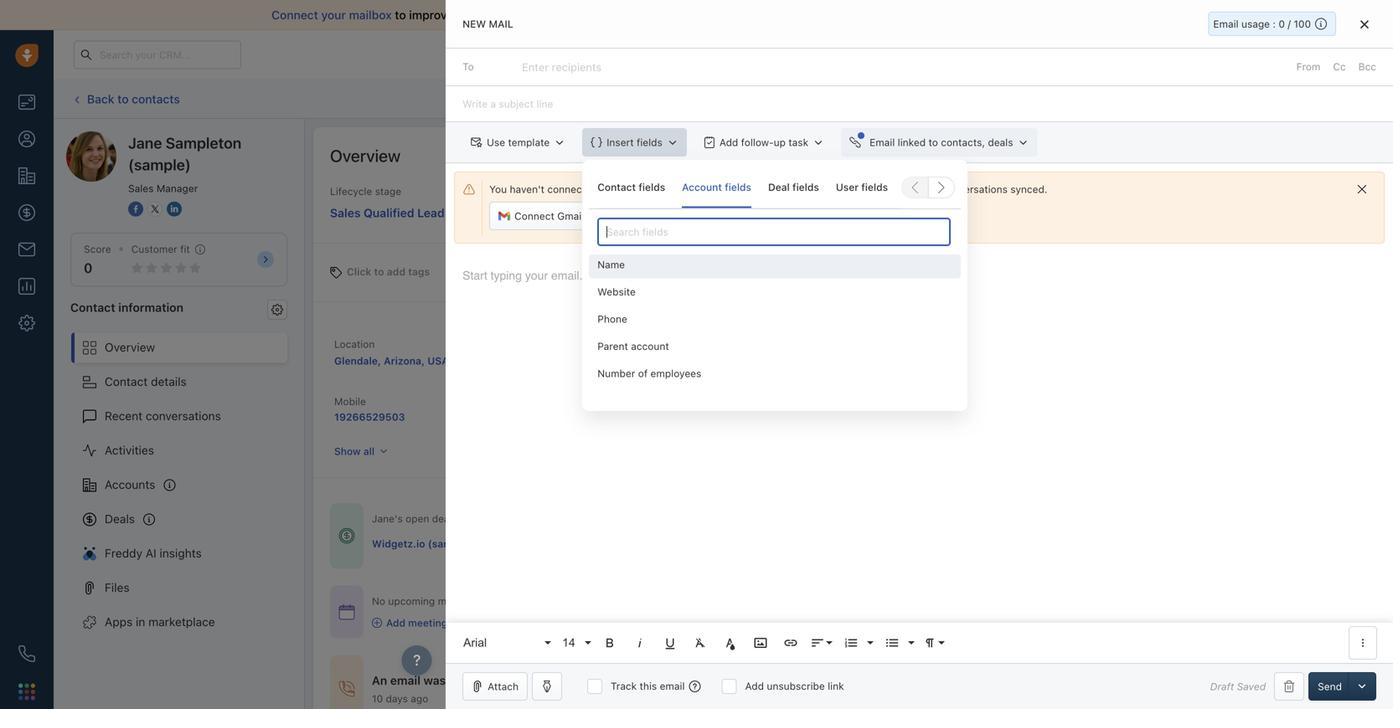 Task type: describe. For each thing, give the bounding box(es) containing it.
mobile 19266529503
[[334, 396, 405, 423]]

0 horizontal spatial conversations
[[146, 409, 221, 423]]

Write a subject line text field
[[446, 86, 1393, 122]]

connect for connect your mailbox to improve deliverability and enable 2-way sync of email conversations.
[[272, 8, 318, 22]]

mailbox
[[349, 8, 392, 22]]

use template button
[[463, 128, 574, 157]]

location glendale, arizona, usa
[[334, 339, 449, 367]]

send button
[[1309, 673, 1352, 701]]

enable
[[554, 8, 591, 22]]

mobile
[[334, 396, 366, 408]]

14 for 14
[[562, 637, 575, 650]]

sent
[[449, 674, 474, 688]]

glendale,
[[334, 355, 381, 367]]

back to contacts
[[87, 92, 180, 106]]

add for add meeting
[[386, 618, 406, 629]]

of inside group
[[638, 368, 648, 380]]

paragraph format image
[[923, 636, 938, 651]]

email inside button
[[720, 210, 745, 222]]

open
[[406, 513, 429, 525]]

it
[[849, 184, 855, 195]]

interested button
[[846, 205, 1020, 225]]

contacts
[[132, 92, 180, 106]]

conversations inside dialog
[[942, 184, 1008, 195]]

jane.
[[507, 596, 533, 607]]

100
[[1294, 18, 1311, 30]]

deliverability
[[457, 8, 527, 22]]

connect for connect gmail
[[515, 210, 555, 222]]

draft saved
[[1211, 681, 1266, 693]]

Enter recipients text field
[[522, 54, 605, 81]]

activities
[[105, 444, 154, 458]]

sales for sales manager
[[128, 183, 154, 194]]

clear formatting image
[[693, 636, 708, 651]]

sales owner greg robinson
[[579, 396, 651, 423]]

unsubscribe
[[767, 681, 825, 693]]

to inside button
[[929, 137, 938, 148]]

contact for contact information
[[70, 301, 115, 314]]

container_wx8msf4aqz5i3rn1 image left widgetz.io (sample)
[[339, 528, 355, 545]]

ordered list image
[[844, 636, 859, 651]]

italic (⌘i) image
[[633, 636, 648, 651]]

sales manager
[[128, 183, 198, 194]]

days for 10 days ago
[[386, 694, 408, 705]]

connect left it
[[806, 184, 846, 195]]

contacted link
[[672, 205, 846, 226]]

apps
[[105, 616, 133, 629]]

arizona,
[[384, 355, 425, 367]]

number of employees
[[598, 368, 702, 380]]

(sample) for sampleton
[[128, 156, 191, 174]]

14 days ago
[[823, 412, 882, 423]]

deals
[[105, 512, 135, 526]]

insert
[[607, 137, 634, 148]]

accounts
[[105, 478, 155, 492]]

explore plans link
[[1077, 44, 1161, 65]]

1 horizontal spatial overview
[[330, 146, 401, 165]]

crm.
[[778, 184, 803, 195]]

robinson
[[605, 412, 651, 423]]

align image
[[810, 636, 826, 651]]

19266529503
[[334, 412, 405, 423]]

number
[[598, 368, 635, 380]]

unordered list image
[[885, 636, 900, 651]]

to
[[463, 61, 474, 73]]

user fields
[[836, 182, 888, 193]]

gmail
[[557, 210, 584, 222]]

your inside dialog
[[918, 184, 939, 195]]

interested link
[[846, 205, 1020, 225]]

your
[[945, 49, 965, 60]]

add
[[387, 266, 406, 278]]

click to add tags
[[347, 266, 430, 278]]

connect gmail button
[[489, 202, 594, 231]]

add follow-up task button
[[695, 128, 833, 157]]

widgetz.io inside account widgetz.io (sample)
[[579, 355, 632, 366]]

fields for account fields
[[725, 182, 752, 193]]

email linked to contacts, deals button
[[841, 128, 1038, 157]]

the
[[760, 184, 775, 195]]

conversations.
[[707, 8, 788, 22]]

1 horizontal spatial (sample)
[[428, 538, 472, 550]]

fields for user fields
[[862, 182, 888, 193]]

linked
[[898, 137, 926, 148]]

1 vertical spatial jane
[[491, 674, 518, 688]]

lead
[[417, 206, 445, 220]]

0 horizontal spatial your
[[321, 8, 346, 22]]

location
[[334, 339, 375, 350]]

close image
[[1361, 20, 1369, 29]]

interested
[[910, 209, 960, 221]]

way
[[606, 8, 628, 22]]

draft
[[1211, 681, 1234, 693]]

add follow-up task
[[720, 137, 809, 148]]

keep
[[893, 184, 915, 195]]

customer
[[131, 243, 177, 255]]

10 days ago
[[372, 694, 428, 705]]

/
[[1288, 18, 1291, 30]]

meetings
[[438, 596, 482, 607]]

connect for connect a different email
[[626, 210, 666, 222]]

freddy ai insights
[[105, 547, 202, 561]]

now
[[858, 184, 877, 195]]

to right mailbox in the left of the page
[[395, 8, 406, 22]]

glendale, arizona, usa link
[[334, 355, 449, 367]]

account
[[631, 341, 669, 352]]

meeting
[[408, 618, 448, 629]]

10
[[372, 694, 383, 705]]

mng settings image
[[271, 304, 283, 316]]

group containing name
[[589, 255, 961, 506]]

text color image
[[723, 636, 738, 651]]

application containing arial
[[446, 252, 1393, 664]]

user fields link
[[836, 166, 888, 208]]

bold (⌘b) image
[[603, 636, 618, 651]]

arial button
[[458, 627, 553, 660]]

email usage : 0 / 100
[[1214, 18, 1311, 30]]

21
[[1021, 49, 1031, 60]]

haven't
[[510, 184, 545, 195]]

you haven't connected robinsongreg175@gmail.com to the crm. connect it now to keep your conversations synced.
[[489, 184, 1048, 195]]

status
[[498, 186, 528, 197]]

customize overview
[[1264, 150, 1359, 162]]

dialog containing arial
[[446, 0, 1393, 710]]

email up the 10 days ago
[[390, 674, 421, 688]]

14 button
[[557, 627, 593, 660]]

Search your CRM... text field
[[74, 41, 241, 69]]

usa
[[428, 355, 449, 367]]

1 horizontal spatial in
[[1011, 49, 1019, 60]]

and
[[530, 8, 551, 22]]



Task type: locate. For each thing, give the bounding box(es) containing it.
fields inside dropdown button
[[637, 137, 663, 148]]

(sample) for widgetz.io
[[635, 355, 679, 366]]

0 vertical spatial ago
[[864, 412, 882, 423]]

account
[[682, 182, 722, 193], [579, 337, 618, 349]]

0 button
[[84, 260, 92, 276]]

to right linked
[[929, 137, 938, 148]]

1 horizontal spatial new
[[579, 209, 601, 221]]

1 horizontal spatial 14
[[823, 412, 835, 423]]

qualified
[[364, 206, 414, 220]]

account up different
[[682, 182, 722, 193]]

connected
[[547, 184, 598, 195]]

new left mail
[[463, 18, 486, 30]]

0 vertical spatial email
[[1214, 18, 1239, 30]]

ai
[[146, 547, 156, 561]]

0 vertical spatial in
[[1011, 49, 1019, 60]]

jane's
[[372, 513, 403, 525]]

jane down 'arial' dropdown button
[[491, 674, 518, 688]]

to left the
[[747, 184, 757, 195]]

(sample) up sales manager
[[128, 156, 191, 174]]

up
[[774, 137, 786, 148]]

connect left mailbox in the left of the page
[[272, 8, 318, 22]]

freshworks switcher image
[[18, 684, 35, 701]]

tags
[[408, 266, 430, 278]]

1 vertical spatial 14
[[562, 637, 575, 650]]

0 vertical spatial deals
[[988, 137, 1013, 148]]

fields right it
[[862, 182, 888, 193]]

email right this
[[660, 681, 685, 693]]

conversations down details
[[146, 409, 221, 423]]

0 vertical spatial days
[[1034, 49, 1054, 60]]

2 vertical spatial contact
[[105, 375, 148, 389]]

0 horizontal spatial email
[[870, 137, 895, 148]]

account inside account widgetz.io (sample)
[[579, 337, 618, 349]]

0 vertical spatial conversations
[[942, 184, 1008, 195]]

insert image (⌘p) image
[[753, 636, 769, 651]]

0 inside score 0
[[84, 260, 92, 276]]

1 vertical spatial email
[[870, 137, 895, 148]]

1 vertical spatial your
[[918, 184, 939, 195]]

in
[[1011, 49, 1019, 60], [136, 616, 145, 629]]

2 vertical spatial add
[[745, 681, 764, 693]]

0 horizontal spatial widgetz.io
[[372, 538, 425, 550]]

0 horizontal spatial add
[[386, 618, 406, 629]]

to
[[395, 8, 406, 22], [117, 92, 129, 106], [929, 137, 938, 148], [747, 184, 757, 195], [880, 184, 890, 195], [374, 266, 384, 278], [477, 674, 488, 688]]

2 horizontal spatial (sample)
[[635, 355, 679, 366]]

contact for contact fields
[[598, 182, 636, 193]]

14 for 14 days ago
[[823, 412, 835, 423]]

:
[[1273, 18, 1276, 30]]

lifecycle
[[330, 186, 372, 197]]

1 horizontal spatial your
[[918, 184, 939, 195]]

1 horizontal spatial widgetz.io (sample) link
[[579, 355, 679, 366]]

container_wx8msf4aqz5i3rn1 image inside add meeting link
[[372, 619, 382, 629]]

connect inside button
[[626, 210, 666, 222]]

widgetz.io (sample) link for jane's open deals
[[372, 537, 472, 551]]

no upcoming meetings with jane.
[[372, 596, 533, 607]]

widgetz.io (sample) link down parent account
[[579, 355, 679, 366]]

new for new
[[579, 209, 601, 221]]

1 vertical spatial widgetz.io (sample) link
[[372, 537, 472, 551]]

contact up new link
[[598, 182, 636, 193]]

parent account
[[598, 341, 669, 352]]

your right keep
[[918, 184, 939, 195]]

lifecycle stage
[[330, 186, 401, 197]]

score
[[84, 243, 111, 255]]

container_wx8msf4aqz5i3rn1 image
[[518, 676, 530, 687]]

follow-
[[741, 137, 774, 148]]

bcc
[[1359, 61, 1377, 73]]

widgetz.io (sample) link for account
[[579, 355, 679, 366]]

more misc image
[[1356, 636, 1371, 651]]

with
[[484, 596, 504, 607]]

insert link (⌘k) image
[[784, 636, 799, 651]]

0 horizontal spatial in
[[136, 616, 145, 629]]

2 horizontal spatial add
[[745, 681, 764, 693]]

1 horizontal spatial of
[[660, 8, 672, 22]]

email down account fields link
[[720, 210, 745, 222]]

email left usage
[[1214, 18, 1239, 30]]

1 vertical spatial in
[[136, 616, 145, 629]]

plans
[[1125, 49, 1151, 60]]

back to contacts link
[[70, 86, 181, 112]]

contact details
[[105, 375, 187, 389]]

0 right :
[[1279, 18, 1285, 30]]

0 vertical spatial jane
[[128, 134, 162, 152]]

application
[[446, 252, 1393, 664]]

to left add
[[374, 266, 384, 278]]

0 horizontal spatial days
[[386, 694, 408, 705]]

1 vertical spatial widgetz.io
[[372, 538, 425, 550]]

1 horizontal spatial deals
[[988, 137, 1013, 148]]

container_wx8msf4aqz5i3rn1 image
[[339, 528, 355, 545], [339, 604, 355, 621], [372, 619, 382, 629], [339, 681, 355, 698]]

1 horizontal spatial widgetz.io
[[579, 355, 632, 366]]

deals right "contacts,"
[[988, 137, 1013, 148]]

of
[[660, 8, 672, 22], [638, 368, 648, 380]]

email left linked
[[870, 137, 895, 148]]

widgetz.io down parent at the left top
[[579, 355, 632, 366]]

add for add follow-up task
[[720, 137, 738, 148]]

underline (⌘u) image
[[663, 636, 678, 651]]

contact inside contact fields link
[[598, 182, 636, 193]]

add meeting link
[[372, 616, 533, 631]]

add inside button
[[720, 137, 738, 148]]

account down phone
[[579, 337, 618, 349]]

1 horizontal spatial account
[[682, 182, 722, 193]]

0 horizontal spatial deals
[[432, 513, 457, 525]]

0 vertical spatial new
[[463, 18, 486, 30]]

marketplace
[[148, 616, 215, 629]]

to right back
[[117, 92, 129, 106]]

(sample) inside account widgetz.io (sample)
[[635, 355, 679, 366]]

template
[[508, 137, 550, 148]]

in left 21
[[1011, 49, 1019, 60]]

connect gmail
[[515, 210, 584, 222]]

0 horizontal spatial account
[[579, 337, 618, 349]]

explore
[[1086, 49, 1123, 60]]

new down connected
[[579, 209, 601, 221]]

sales qualified lead link
[[330, 199, 459, 222]]

0 horizontal spatial jane
[[128, 134, 162, 152]]

contact up the 'recent'
[[105, 375, 148, 389]]

contacted
[[739, 209, 789, 221]]

name
[[598, 259, 625, 271]]

fields up connect a different email button
[[639, 182, 665, 193]]

container_wx8msf4aqz5i3rn1 image left no
[[339, 604, 355, 621]]

1 vertical spatial overview
[[105, 341, 155, 355]]

widgetz.io (sample) link down the open
[[372, 537, 472, 551]]

overview up the 'contact details'
[[105, 341, 155, 355]]

email for email linked to contacts, deals
[[870, 137, 895, 148]]

of right sync
[[660, 8, 672, 22]]

send
[[1318, 681, 1342, 693]]

recent conversations
[[105, 409, 221, 423]]

2 horizontal spatial sales
[[579, 396, 604, 408]]

1 vertical spatial contact
[[70, 301, 115, 314]]

phone image
[[18, 646, 35, 663]]

deal fields link
[[768, 166, 819, 208]]

1 horizontal spatial conversations
[[942, 184, 1008, 195]]

sync
[[631, 8, 657, 22]]

jane inside the jane sampleton (sample)
[[128, 134, 162, 152]]

1 vertical spatial new
[[579, 209, 601, 221]]

0 vertical spatial widgetz.io (sample) link
[[579, 355, 679, 366]]

add for add unsubscribe link
[[745, 681, 764, 693]]

connect
[[272, 8, 318, 22], [806, 184, 846, 195], [515, 210, 555, 222], [626, 210, 666, 222]]

0 vertical spatial 14
[[823, 412, 835, 423]]

1 horizontal spatial email
[[1214, 18, 1239, 30]]

Search fields search field
[[598, 218, 951, 246]]

connect left a
[[626, 210, 666, 222]]

0 vertical spatial (sample)
[[128, 156, 191, 174]]

sales qualified lead
[[330, 206, 445, 220]]

different
[[677, 210, 717, 222]]

widgetz.io down jane's
[[372, 538, 425, 550]]

(sample) inside the jane sampleton (sample)
[[128, 156, 191, 174]]

1 vertical spatial ago
[[411, 694, 428, 705]]

add left unsubscribe
[[745, 681, 764, 693]]

add down upcoming
[[386, 618, 406, 629]]

details
[[151, 375, 187, 389]]

no
[[372, 596, 385, 607]]

1 horizontal spatial ago
[[864, 412, 882, 423]]

1 vertical spatial deals
[[432, 513, 457, 525]]

0 vertical spatial of
[[660, 8, 672, 22]]

saved
[[1237, 681, 1266, 693]]

0 vertical spatial your
[[321, 8, 346, 22]]

0 vertical spatial add
[[720, 137, 738, 148]]

a
[[668, 210, 674, 222]]

fields for deal fields
[[793, 182, 819, 193]]

0 down 'score'
[[84, 260, 92, 276]]

track
[[611, 681, 637, 693]]

new
[[463, 18, 486, 30], [579, 209, 601, 221]]

deals inside button
[[988, 137, 1013, 148]]

1 vertical spatial of
[[638, 368, 648, 380]]

fields for insert fields
[[637, 137, 663, 148]]

email linked to contacts, deals
[[870, 137, 1013, 148]]

contact fields link
[[598, 166, 665, 208]]

mail
[[489, 18, 513, 30]]

days for 14 days ago
[[838, 412, 861, 423]]

deals right the open
[[432, 513, 457, 525]]

to right now
[[880, 184, 890, 195]]

overview
[[1317, 150, 1359, 162]]

connect down haven't
[[515, 210, 555, 222]]

2-
[[594, 8, 606, 22]]

container_wx8msf4aqz5i3rn1 image left '10'
[[339, 681, 355, 698]]

container_wx8msf4aqz5i3rn1 image down no
[[372, 619, 382, 629]]

2 vertical spatial (sample)
[[428, 538, 472, 550]]

all
[[364, 446, 375, 458]]

email inside button
[[870, 137, 895, 148]]

contact down 0 button
[[70, 301, 115, 314]]

0 horizontal spatial overview
[[105, 341, 155, 355]]

parent
[[598, 341, 628, 352]]

0 horizontal spatial 0
[[84, 260, 92, 276]]

email for email usage : 0 / 100
[[1214, 18, 1239, 30]]

1 horizontal spatial jane
[[491, 674, 518, 688]]

0 horizontal spatial (sample)
[[128, 156, 191, 174]]

2 vertical spatial sales
[[579, 396, 604, 408]]

0 inside dialog
[[1279, 18, 1285, 30]]

ago
[[864, 412, 882, 423], [411, 694, 428, 705]]

new inside dialog
[[463, 18, 486, 30]]

group
[[589, 255, 961, 506]]

0 vertical spatial overview
[[330, 146, 401, 165]]

(sample) down the open
[[428, 538, 472, 550]]

click
[[347, 266, 372, 278]]

1 vertical spatial sales
[[330, 206, 361, 220]]

2 vertical spatial days
[[386, 694, 408, 705]]

0 vertical spatial sales
[[128, 183, 154, 194]]

sales up greg
[[579, 396, 604, 408]]

was
[[424, 674, 446, 688]]

1 vertical spatial (sample)
[[635, 355, 679, 366]]

in right apps
[[136, 616, 145, 629]]

account fields
[[682, 182, 752, 193]]

0 vertical spatial widgetz.io
[[579, 355, 632, 366]]

sales down lifecycle on the top
[[330, 206, 361, 220]]

back
[[87, 92, 114, 106]]

1 vertical spatial 0
[[84, 260, 92, 276]]

account for account widgetz.io (sample)
[[579, 337, 618, 349]]

dialog
[[446, 0, 1393, 710]]

account widgetz.io (sample)
[[579, 337, 679, 366]]

an
[[372, 674, 387, 688]]

greg
[[579, 412, 603, 423]]

option
[[589, 391, 961, 415]]

jane down contacts
[[128, 134, 162, 152]]

email
[[675, 8, 704, 22], [720, 210, 745, 222], [390, 674, 421, 688], [660, 681, 685, 693]]

trial
[[967, 49, 984, 60]]

show all
[[334, 446, 375, 458]]

customer fit
[[131, 243, 190, 255]]

1 horizontal spatial sales
[[330, 206, 361, 220]]

new for new mail
[[463, 18, 486, 30]]

connect inside 'button'
[[515, 210, 555, 222]]

0 horizontal spatial new
[[463, 18, 486, 30]]

fit
[[180, 243, 190, 255]]

contact for contact details
[[105, 375, 148, 389]]

fields left the
[[725, 182, 752, 193]]

new link
[[498, 205, 672, 226]]

your left mailbox in the left of the page
[[321, 8, 346, 22]]

of down account widgetz.io (sample)
[[638, 368, 648, 380]]

0 vertical spatial account
[[682, 182, 722, 193]]

sales inside sales owner greg robinson
[[579, 396, 604, 408]]

1 vertical spatial conversations
[[146, 409, 221, 423]]

0 horizontal spatial sales
[[128, 183, 154, 194]]

0 horizontal spatial 14
[[562, 637, 575, 650]]

14 inside popup button
[[562, 637, 575, 650]]

owner
[[607, 396, 636, 408]]

contact information
[[70, 301, 184, 314]]

1 vertical spatial account
[[579, 337, 618, 349]]

fields right insert
[[637, 137, 663, 148]]

connect a different email button
[[601, 202, 754, 231]]

phone element
[[10, 638, 44, 671]]

ends
[[987, 49, 1008, 60]]

an email was sent to jane
[[372, 674, 518, 688]]

conversations up interested
[[942, 184, 1008, 195]]

(sample) up number of employees
[[635, 355, 679, 366]]

email right sync
[[675, 8, 704, 22]]

overview up lifecycle stage
[[330, 146, 401, 165]]

sales
[[128, 183, 154, 194], [330, 206, 361, 220], [579, 396, 604, 408]]

to right sent
[[477, 674, 488, 688]]

email
[[1214, 18, 1239, 30], [870, 137, 895, 148]]

14
[[823, 412, 835, 423], [562, 637, 575, 650]]

customize
[[1264, 150, 1314, 162]]

sales for sales qualified lead
[[330, 206, 361, 220]]

use
[[487, 137, 505, 148]]

sales left manager at the top
[[128, 183, 154, 194]]

add left 'follow-'
[[720, 137, 738, 148]]

1 horizontal spatial days
[[838, 412, 861, 423]]

1 horizontal spatial 0
[[1279, 18, 1285, 30]]

conversations
[[942, 184, 1008, 195], [146, 409, 221, 423]]

link
[[828, 681, 844, 693]]

widgetz.io inside widgetz.io (sample) link
[[372, 538, 425, 550]]

arial
[[464, 637, 487, 650]]

0 horizontal spatial widgetz.io (sample) link
[[372, 537, 472, 551]]

0 horizontal spatial ago
[[411, 694, 428, 705]]

fields right the deal
[[793, 182, 819, 193]]

1 vertical spatial add
[[386, 618, 406, 629]]

fields for contact fields
[[639, 182, 665, 193]]

2 horizontal spatial days
[[1034, 49, 1054, 60]]

ago for 10 days ago
[[411, 694, 428, 705]]

add meeting
[[386, 618, 448, 629]]

account for account fields
[[682, 182, 722, 193]]

0 horizontal spatial of
[[638, 368, 648, 380]]

customize overview button
[[1239, 144, 1368, 168]]

0 vertical spatial 0
[[1279, 18, 1285, 30]]

widgetz.io (sample)
[[372, 538, 472, 550]]

stage
[[375, 186, 401, 197]]

contacts,
[[941, 137, 985, 148]]

sampleton
[[166, 134, 242, 152]]

0 vertical spatial contact
[[598, 182, 636, 193]]

freddy
[[105, 547, 142, 561]]

1 horizontal spatial add
[[720, 137, 738, 148]]

explore plans
[[1086, 49, 1151, 60]]

1 vertical spatial days
[[838, 412, 861, 423]]

ago for 14 days ago
[[864, 412, 882, 423]]



Task type: vqa. For each thing, say whether or not it's contained in the screenshot.
Admin Settings
no



